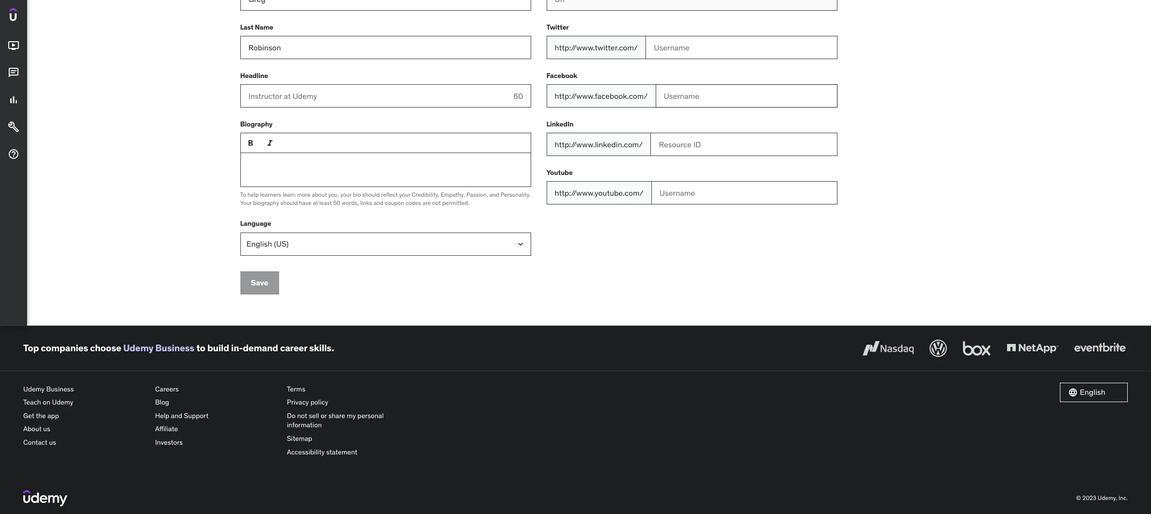 Task type: locate. For each thing, give the bounding box(es) containing it.
not up the information
[[297, 412, 307, 420]]

udemy image
[[10, 8, 54, 24], [23, 490, 67, 507]]

1 horizontal spatial not
[[432, 199, 441, 206]]

0 vertical spatial not
[[432, 199, 441, 206]]

us right contact
[[49, 438, 56, 447]]

0 horizontal spatial should
[[280, 199, 298, 206]]

1 medium image from the top
[[8, 40, 19, 51]]

0 vertical spatial udemy business link
[[123, 342, 194, 354]]

companies
[[41, 342, 88, 354]]

get the app link
[[23, 410, 147, 423]]

2 horizontal spatial and
[[490, 191, 499, 198]]

your
[[240, 199, 252, 206]]

coupon
[[385, 199, 404, 206]]

©
[[1077, 494, 1081, 502]]

© 2023 udemy, inc.
[[1077, 494, 1128, 502]]

your up words,
[[340, 191, 352, 198]]

should down learn
[[280, 199, 298, 206]]

build
[[207, 342, 229, 354]]

2 medium image from the top
[[8, 121, 19, 133]]

help
[[155, 412, 169, 420]]

2 vertical spatial udemy
[[52, 398, 73, 407]]

0 horizontal spatial udemy
[[23, 385, 45, 393]]

your up codes
[[399, 191, 410, 198]]

english button
[[1060, 383, 1128, 402]]

Website text field
[[547, 0, 838, 11]]

2 horizontal spatial udemy
[[123, 342, 153, 354]]

least
[[319, 199, 332, 206]]

us right about
[[43, 425, 50, 434]]

skills.
[[309, 342, 334, 354]]

First Name text field
[[240, 0, 531, 11]]

policy
[[311, 398, 328, 407]]

50
[[333, 199, 341, 206]]

words,
[[342, 199, 359, 206]]

save
[[251, 278, 268, 288]]

terms privacy policy do not sell or share my personal information sitemap accessibility statement
[[287, 385, 384, 457]]

60
[[514, 91, 523, 101]]

youtube
[[547, 168, 573, 177]]

udemy right the 'choose'
[[123, 342, 153, 354]]

0 horizontal spatial and
[[171, 412, 182, 420]]

nasdaq image
[[861, 338, 916, 359]]

None text field
[[240, 153, 531, 187]]

career
[[280, 342, 307, 354]]

sitemap
[[287, 434, 312, 443]]

about
[[23, 425, 42, 434]]

not inside to help learners learn more about you, your bio should reflect your credibility, empathy, passion, and personality. your biography should have at least 50 words, links and coupon codes are not permitted.
[[432, 199, 441, 206]]

and inside "careers blog help and support affiliate investors"
[[171, 412, 182, 420]]

box image
[[961, 338, 993, 359]]

terms
[[287, 385, 305, 393]]

language
[[240, 219, 271, 228]]

medium image
[[8, 67, 19, 79], [8, 121, 19, 133]]

0 horizontal spatial not
[[297, 412, 307, 420]]

or
[[321, 412, 327, 420]]

italic image
[[265, 138, 275, 148]]

udemy business link up get the app link
[[23, 383, 147, 396]]

linkedin
[[547, 120, 574, 128]]

to
[[240, 191, 246, 198]]

investors
[[155, 438, 183, 447]]

1 vertical spatial should
[[280, 199, 298, 206]]

0 vertical spatial us
[[43, 425, 50, 434]]

your
[[340, 191, 352, 198], [399, 191, 410, 198]]

and right help
[[171, 412, 182, 420]]

inc.
[[1119, 494, 1128, 502]]

0 vertical spatial should
[[362, 191, 380, 198]]

1 vertical spatial udemy image
[[23, 490, 67, 507]]

udemy business teach on udemy get the app about us contact us
[[23, 385, 74, 447]]

credibility,
[[412, 191, 439, 198]]

1 horizontal spatial your
[[399, 191, 410, 198]]

1 vertical spatial business
[[46, 385, 74, 393]]

teach
[[23, 398, 41, 407]]

help and support link
[[155, 410, 279, 423]]

passion,
[[466, 191, 488, 198]]

us
[[43, 425, 50, 434], [49, 438, 56, 447]]

udemy up teach
[[23, 385, 45, 393]]

Facebook text field
[[656, 84, 838, 108]]

0 vertical spatial medium image
[[8, 67, 19, 79]]

1 horizontal spatial and
[[374, 199, 384, 206]]

get
[[23, 412, 34, 420]]

1 vertical spatial not
[[297, 412, 307, 420]]

empathy,
[[441, 191, 465, 198]]

and right links in the top of the page
[[374, 199, 384, 206]]

bold image
[[246, 138, 255, 148]]

affiliate
[[155, 425, 178, 434]]

1 vertical spatial medium image
[[8, 121, 19, 133]]

english
[[1080, 388, 1106, 397]]

udemy business link up careers on the bottom
[[123, 342, 194, 354]]

2 vertical spatial and
[[171, 412, 182, 420]]

udemy right on
[[52, 398, 73, 407]]

1 vertical spatial and
[[374, 199, 384, 206]]

my
[[347, 412, 356, 420]]

business up on
[[46, 385, 74, 393]]

blog
[[155, 398, 169, 407]]

0 horizontal spatial business
[[46, 385, 74, 393]]

volkswagen image
[[928, 338, 949, 359]]

1 vertical spatial medium image
[[8, 94, 19, 106]]

http://www.twitter.com/
[[555, 43, 638, 52]]

udemy
[[123, 342, 153, 354], [23, 385, 45, 393], [52, 398, 73, 407]]

permitted.
[[442, 199, 469, 206]]

should up links in the top of the page
[[362, 191, 380, 198]]

links
[[360, 199, 372, 206]]

2 vertical spatial medium image
[[8, 148, 19, 160]]

save button
[[240, 271, 279, 295]]

careers link
[[155, 383, 279, 396]]

teach on udemy link
[[23, 396, 147, 410]]

learners
[[260, 191, 281, 198]]

privacy
[[287, 398, 309, 407]]

statement
[[326, 448, 358, 457]]

2 your from the left
[[399, 191, 410, 198]]

top
[[23, 342, 39, 354]]

on
[[43, 398, 50, 407]]

accessibility
[[287, 448, 325, 457]]

business left to
[[155, 342, 194, 354]]

demand
[[243, 342, 278, 354]]

medium image
[[8, 40, 19, 51], [8, 94, 19, 106], [8, 148, 19, 160]]

not
[[432, 199, 441, 206], [297, 412, 307, 420]]

2 medium image from the top
[[8, 94, 19, 106]]

0 vertical spatial medium image
[[8, 40, 19, 51]]

0 horizontal spatial your
[[340, 191, 352, 198]]

udemy,
[[1098, 494, 1118, 502]]

1 horizontal spatial business
[[155, 342, 194, 354]]

1 your from the left
[[340, 191, 352, 198]]

eventbrite image
[[1072, 338, 1128, 359]]

1 horizontal spatial should
[[362, 191, 380, 198]]

not right are
[[432, 199, 441, 206]]

udemy business link
[[123, 342, 194, 354], [23, 383, 147, 396]]

and right passion,
[[490, 191, 499, 198]]

business
[[155, 342, 194, 354], [46, 385, 74, 393]]

reflect
[[381, 191, 398, 198]]

careers blog help and support affiliate investors
[[155, 385, 209, 447]]

investors link
[[155, 436, 279, 450]]



Task type: vqa. For each thing, say whether or not it's contained in the screenshot.
courses within LEARN IN-DEMAND SKILLS WITH OVER 210,000 VIDEO COURSES
no



Task type: describe. For each thing, give the bounding box(es) containing it.
netapp image
[[1005, 338, 1061, 359]]

share
[[329, 412, 345, 420]]

1 medium image from the top
[[8, 67, 19, 79]]

small image
[[1069, 388, 1078, 397]]

Headline text field
[[240, 84, 506, 108]]

top companies choose udemy business to build in-demand career skills.
[[23, 342, 334, 354]]

are
[[423, 199, 431, 206]]

terms link
[[287, 383, 411, 396]]

contact us link
[[23, 436, 147, 450]]

Youtube text field
[[652, 181, 838, 205]]

personality.
[[501, 191, 531, 198]]

http://www.linkedin.com/
[[555, 140, 643, 149]]

more
[[297, 191, 311, 198]]

support
[[184, 412, 209, 420]]

last
[[240, 23, 254, 31]]

accessibility statement link
[[287, 446, 411, 459]]

about us link
[[23, 423, 147, 436]]

name
[[255, 23, 273, 31]]

LinkedIn text field
[[651, 133, 838, 156]]

0 vertical spatial and
[[490, 191, 499, 198]]

careers
[[155, 385, 179, 393]]

choose
[[90, 342, 121, 354]]

1 vertical spatial udemy business link
[[23, 383, 147, 396]]

do
[[287, 412, 296, 420]]

do not sell or share my personal information button
[[287, 410, 411, 432]]

facebook
[[547, 71, 577, 80]]

the
[[36, 412, 46, 420]]

have
[[299, 199, 312, 206]]

0 vertical spatial udemy image
[[10, 8, 54, 24]]

headline
[[240, 71, 268, 80]]

1 horizontal spatial udemy
[[52, 398, 73, 407]]

help
[[248, 191, 259, 198]]

to
[[196, 342, 205, 354]]

sitemap link
[[287, 432, 411, 446]]

app
[[47, 412, 59, 420]]

1 vertical spatial udemy
[[23, 385, 45, 393]]

at
[[313, 199, 318, 206]]

twitter
[[547, 23, 569, 31]]

1 vertical spatial us
[[49, 438, 56, 447]]

not inside the terms privacy policy do not sell or share my personal information sitemap accessibility statement
[[297, 412, 307, 420]]

business inside udemy business teach on udemy get the app about us contact us
[[46, 385, 74, 393]]

http://www.youtube.com/
[[555, 188, 644, 198]]

blog link
[[155, 396, 279, 410]]

biography
[[240, 120, 273, 128]]

learn
[[283, 191, 296, 198]]

you,
[[328, 191, 339, 198]]

Last Name text field
[[240, 36, 531, 59]]

privacy policy link
[[287, 396, 411, 410]]

0 vertical spatial business
[[155, 342, 194, 354]]

0 vertical spatial udemy
[[123, 342, 153, 354]]

information
[[287, 421, 322, 430]]

last name
[[240, 23, 273, 31]]

affiliate link
[[155, 423, 279, 436]]

3 medium image from the top
[[8, 148, 19, 160]]

biography
[[253, 199, 279, 206]]

codes
[[406, 199, 421, 206]]

about
[[312, 191, 327, 198]]

http://www.facebook.com/
[[555, 91, 648, 101]]

Twitter text field
[[646, 36, 838, 59]]

2023
[[1083, 494, 1097, 502]]

bio
[[353, 191, 361, 198]]

in-
[[231, 342, 243, 354]]

contact
[[23, 438, 47, 447]]

to help learners learn more about you, your bio should reflect your credibility, empathy, passion, and personality. your biography should have at least 50 words, links and coupon codes are not permitted.
[[240, 191, 531, 206]]

personal
[[358, 412, 384, 420]]



